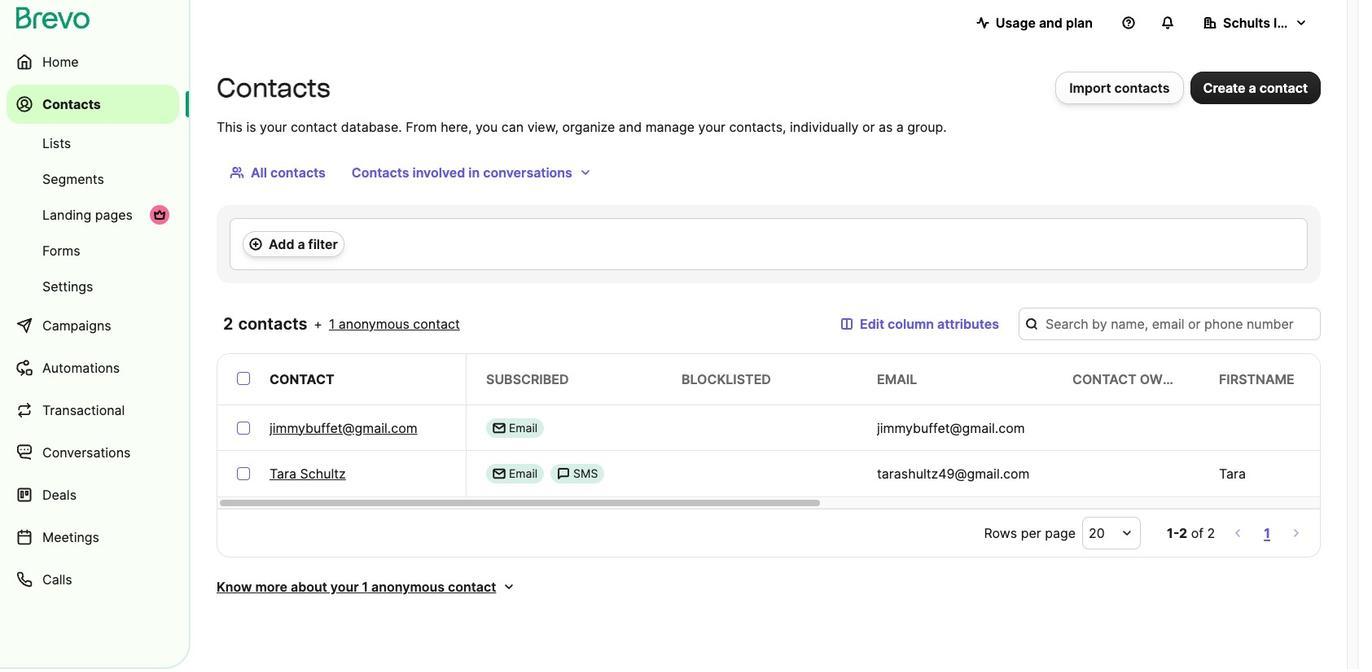 Task type: describe. For each thing, give the bounding box(es) containing it.
usage
[[996, 15, 1036, 31]]

tara for tara schultz
[[270, 466, 297, 482]]

rows per page
[[984, 525, 1076, 542]]

contact owner
[[1073, 371, 1189, 388]]

1 anonymous contact link
[[329, 314, 460, 334]]

2 horizontal spatial 2
[[1207, 525, 1215, 542]]

contacts involved in conversations button
[[339, 156, 605, 189]]

contacts inside button
[[352, 165, 409, 181]]

this is your contact database. from here, you can view, organize and manage your contacts, individually or as a group.
[[217, 119, 947, 135]]

about
[[291, 579, 327, 595]]

schults
[[1223, 15, 1271, 31]]

attributes
[[937, 316, 999, 332]]

add a filter
[[269, 236, 338, 252]]

inc
[[1274, 15, 1293, 31]]

or
[[862, 119, 875, 135]]

from
[[406, 119, 437, 135]]

all
[[251, 165, 267, 181]]

campaigns link
[[7, 306, 179, 345]]

involved
[[412, 165, 465, 181]]

edit column attributes
[[860, 316, 999, 332]]

deals
[[42, 487, 77, 503]]

contacts link
[[7, 85, 179, 124]]

jimmybuffet@gmail.com link
[[270, 418, 417, 438]]

firstname
[[1219, 371, 1295, 388]]

add
[[269, 236, 294, 252]]

0 horizontal spatial your
[[260, 119, 287, 135]]

conversations
[[42, 445, 131, 461]]

home
[[42, 54, 79, 70]]

20 button
[[1082, 517, 1141, 550]]

2 contacts + 1 anonymous contact
[[223, 314, 460, 334]]

2 horizontal spatial your
[[698, 119, 726, 135]]

page
[[1045, 525, 1076, 542]]

know more about your 1 anonymous contact
[[217, 579, 496, 595]]

contacts,
[[729, 119, 786, 135]]

landing pages link
[[7, 199, 179, 231]]

here,
[[441, 119, 472, 135]]

tara for tara
[[1219, 466, 1246, 482]]

1-
[[1167, 525, 1179, 542]]

import contacts
[[1070, 80, 1170, 96]]

contacts for all
[[270, 165, 326, 181]]

left___c25ys image for sms
[[557, 468, 570, 481]]

group.
[[908, 119, 947, 135]]

forms
[[42, 243, 80, 259]]

in
[[469, 165, 480, 181]]

segments
[[42, 171, 104, 187]]

deals link
[[7, 476, 179, 515]]

as
[[879, 119, 893, 135]]

lists link
[[7, 127, 179, 160]]

contacts involved in conversations
[[352, 165, 572, 181]]

left___rvooi image
[[153, 209, 166, 222]]

individually
[[790, 119, 859, 135]]

more
[[255, 579, 288, 595]]

contact inside 2 contacts + 1 anonymous contact
[[413, 316, 460, 332]]

add a filter button
[[243, 231, 344, 257]]

schultz
[[300, 466, 346, 482]]

meetings
[[42, 529, 99, 546]]

conversations
[[483, 165, 572, 181]]

schults inc
[[1223, 15, 1293, 31]]

plan
[[1066, 15, 1093, 31]]

email for tara schultz
[[509, 467, 538, 481]]

import contacts button
[[1056, 72, 1184, 104]]

subscribed
[[486, 371, 569, 388]]

database.
[[341, 119, 402, 135]]

email for jimmybuffet@gmail.com
[[509, 421, 538, 435]]

create a contact
[[1203, 80, 1308, 96]]

rows
[[984, 525, 1017, 542]]

all contacts
[[251, 165, 326, 181]]

contact for contact owner
[[1073, 371, 1137, 388]]

sms
[[573, 467, 598, 481]]

create a contact button
[[1190, 72, 1321, 104]]

this
[[217, 119, 243, 135]]

view,
[[527, 119, 559, 135]]

1 horizontal spatial 2
[[1179, 525, 1188, 542]]

transactional link
[[7, 391, 179, 430]]

contacts for 2
[[238, 314, 307, 334]]

lists
[[42, 135, 71, 151]]

1 horizontal spatial contacts
[[217, 72, 330, 103]]

know
[[217, 579, 252, 595]]



Task type: locate. For each thing, give the bounding box(es) containing it.
0 horizontal spatial a
[[298, 236, 305, 252]]

calls
[[42, 572, 72, 588]]

0 horizontal spatial and
[[619, 119, 642, 135]]

edit
[[860, 316, 885, 332]]

left___c25ys image up left___c25ys image
[[493, 421, 506, 435]]

1 button
[[1261, 522, 1274, 545]]

and left manage
[[619, 119, 642, 135]]

contact inside know more about your 1 anonymous contact link
[[448, 579, 496, 595]]

0 horizontal spatial 2
[[223, 314, 234, 334]]

1 horizontal spatial contact
[[1073, 371, 1137, 388]]

a for contact
[[1249, 80, 1257, 96]]

your
[[260, 119, 287, 135], [698, 119, 726, 135], [330, 579, 359, 595]]

transactional
[[42, 402, 125, 419]]

1 vertical spatial a
[[897, 119, 904, 135]]

1 right the "about"
[[362, 579, 368, 595]]

1 right +
[[329, 316, 335, 332]]

settings
[[42, 279, 93, 295]]

a inside create a contact button
[[1249, 80, 1257, 96]]

forms link
[[7, 235, 179, 267]]

a right add
[[298, 236, 305, 252]]

a
[[1249, 80, 1257, 96], [897, 119, 904, 135], [298, 236, 305, 252]]

your right manage
[[698, 119, 726, 135]]

left___c25ys image
[[493, 421, 506, 435], [557, 468, 570, 481]]

landing pages
[[42, 207, 133, 223]]

0 vertical spatial and
[[1039, 15, 1063, 31]]

1 tara from the left
[[270, 466, 297, 482]]

contacts up lists
[[42, 96, 101, 112]]

your right is at the left top of page
[[260, 119, 287, 135]]

1 inside know more about your 1 anonymous contact link
[[362, 579, 368, 595]]

create
[[1203, 80, 1246, 96]]

0 vertical spatial a
[[1249, 80, 1257, 96]]

and left the plan on the top of page
[[1039, 15, 1063, 31]]

0 horizontal spatial contact
[[270, 371, 335, 388]]

campaigns
[[42, 318, 111, 334]]

contacts inside button
[[1115, 80, 1170, 96]]

left___c25ys image
[[493, 468, 506, 481]]

2 horizontal spatial contacts
[[352, 165, 409, 181]]

0 horizontal spatial 1
[[329, 316, 335, 332]]

20
[[1089, 525, 1105, 542]]

left___c25ys image for email
[[493, 421, 506, 435]]

1 horizontal spatial your
[[330, 579, 359, 595]]

a right as
[[897, 119, 904, 135]]

all contacts button
[[217, 156, 339, 189]]

1-2 of 2
[[1167, 525, 1215, 542]]

contact
[[1260, 80, 1308, 96], [291, 119, 337, 135], [413, 316, 460, 332], [448, 579, 496, 595]]

0 vertical spatial 1
[[329, 316, 335, 332]]

tara schultz link
[[270, 464, 346, 484]]

meetings link
[[7, 518, 179, 557]]

contacts up is at the left top of page
[[217, 72, 330, 103]]

pages
[[95, 207, 133, 223]]

1 inside 2 contacts + 1 anonymous contact
[[329, 316, 335, 332]]

0 horizontal spatial contacts
[[42, 96, 101, 112]]

contacts right import
[[1115, 80, 1170, 96]]

contact inside create a contact button
[[1260, 80, 1308, 96]]

and inside button
[[1039, 15, 1063, 31]]

2 vertical spatial contacts
[[238, 314, 307, 334]]

anonymous inside 2 contacts + 1 anonymous contact
[[339, 316, 410, 332]]

contact
[[270, 371, 335, 388], [1073, 371, 1137, 388]]

1 vertical spatial left___c25ys image
[[557, 468, 570, 481]]

Search by name, email or phone number search field
[[1019, 308, 1321, 340]]

1 jimmybuffet@gmail.com from the left
[[270, 420, 417, 436]]

1 email from the top
[[509, 421, 538, 435]]

contacts left +
[[238, 314, 307, 334]]

know more about your 1 anonymous contact link
[[217, 577, 516, 597]]

you
[[476, 119, 498, 135]]

your right the "about"
[[330, 579, 359, 595]]

2 jimmybuffet@gmail.com from the left
[[877, 420, 1025, 436]]

2 vertical spatial a
[[298, 236, 305, 252]]

1 horizontal spatial a
[[897, 119, 904, 135]]

is
[[246, 119, 256, 135]]

1
[[329, 316, 335, 332], [1264, 525, 1271, 542], [362, 579, 368, 595]]

2 tara from the left
[[1219, 466, 1246, 482]]

conversations link
[[7, 433, 179, 472]]

1 vertical spatial contacts
[[270, 165, 326, 181]]

email down "subscribed"
[[509, 421, 538, 435]]

2 vertical spatial 1
[[362, 579, 368, 595]]

1 horizontal spatial left___c25ys image
[[557, 468, 570, 481]]

contact for contact
[[270, 371, 335, 388]]

2 horizontal spatial 1
[[1264, 525, 1271, 542]]

contacts right all at the top of the page
[[270, 165, 326, 181]]

segments link
[[7, 163, 179, 195]]

a inside add a filter button
[[298, 236, 305, 252]]

1 horizontal spatial and
[[1039, 15, 1063, 31]]

1 vertical spatial email
[[509, 467, 538, 481]]

2 email from the top
[[509, 467, 538, 481]]

1 vertical spatial and
[[619, 119, 642, 135]]

usage and plan button
[[963, 7, 1106, 39]]

contacts
[[1115, 80, 1170, 96], [270, 165, 326, 181], [238, 314, 307, 334]]

contact left owner on the bottom right of the page
[[1073, 371, 1137, 388]]

0 vertical spatial left___c25ys image
[[493, 421, 506, 435]]

jimmybuffet@gmail.com up schultz
[[270, 420, 417, 436]]

0 horizontal spatial tara
[[270, 466, 297, 482]]

1 vertical spatial 1
[[1264, 525, 1271, 542]]

a for filter
[[298, 236, 305, 252]]

1 horizontal spatial tara
[[1219, 466, 1246, 482]]

contacts
[[217, 72, 330, 103], [42, 96, 101, 112], [352, 165, 409, 181]]

1 inside 1 button
[[1264, 525, 1271, 542]]

+
[[314, 316, 322, 332]]

and
[[1039, 15, 1063, 31], [619, 119, 642, 135]]

contacts for import
[[1115, 80, 1170, 96]]

landing
[[42, 207, 91, 223]]

2 horizontal spatial a
[[1249, 80, 1257, 96]]

owner
[[1140, 371, 1189, 388]]

blocklisted
[[682, 371, 771, 388]]

column
[[888, 316, 934, 332]]

organize
[[562, 119, 615, 135]]

manage
[[646, 119, 695, 135]]

0 vertical spatial contacts
[[1115, 80, 1170, 96]]

edit column attributes button
[[828, 308, 1012, 340]]

jimmybuffet@gmail.com
[[270, 420, 417, 436], [877, 420, 1025, 436]]

per
[[1021, 525, 1041, 542]]

email
[[877, 371, 917, 388]]

anonymous
[[339, 316, 410, 332], [371, 579, 445, 595]]

email right left___c25ys image
[[509, 467, 538, 481]]

left___c25ys image left sms
[[557, 468, 570, 481]]

1 vertical spatial anonymous
[[371, 579, 445, 595]]

automations link
[[7, 349, 179, 388]]

tara
[[270, 466, 297, 482], [1219, 466, 1246, 482]]

2 contact from the left
[[1073, 371, 1137, 388]]

schults inc button
[[1191, 7, 1321, 39]]

usage and plan
[[996, 15, 1093, 31]]

1 horizontal spatial jimmybuffet@gmail.com
[[877, 420, 1025, 436]]

0 horizontal spatial left___c25ys image
[[493, 421, 506, 435]]

settings link
[[7, 270, 179, 303]]

0 horizontal spatial jimmybuffet@gmail.com
[[270, 420, 417, 436]]

tara inside "link"
[[270, 466, 297, 482]]

calls link
[[7, 560, 179, 599]]

can
[[502, 119, 524, 135]]

1 right of
[[1264, 525, 1271, 542]]

0 vertical spatial email
[[509, 421, 538, 435]]

home link
[[7, 42, 179, 81]]

automations
[[42, 360, 120, 376]]

1 horizontal spatial 1
[[362, 579, 368, 595]]

filter
[[308, 236, 338, 252]]

contacts down database.
[[352, 165, 409, 181]]

tara schultz
[[270, 466, 346, 482]]

1 contact from the left
[[270, 371, 335, 388]]

0 vertical spatial anonymous
[[339, 316, 410, 332]]

import
[[1070, 80, 1111, 96]]

jimmybuffet@gmail.com up tarashultz49@gmail.com
[[877, 420, 1025, 436]]

of
[[1191, 525, 1204, 542]]

contacts inside button
[[270, 165, 326, 181]]

contact down +
[[270, 371, 335, 388]]

a right create
[[1249, 80, 1257, 96]]



Task type: vqa. For each thing, say whether or not it's contained in the screenshot.
the "contacts"
yes



